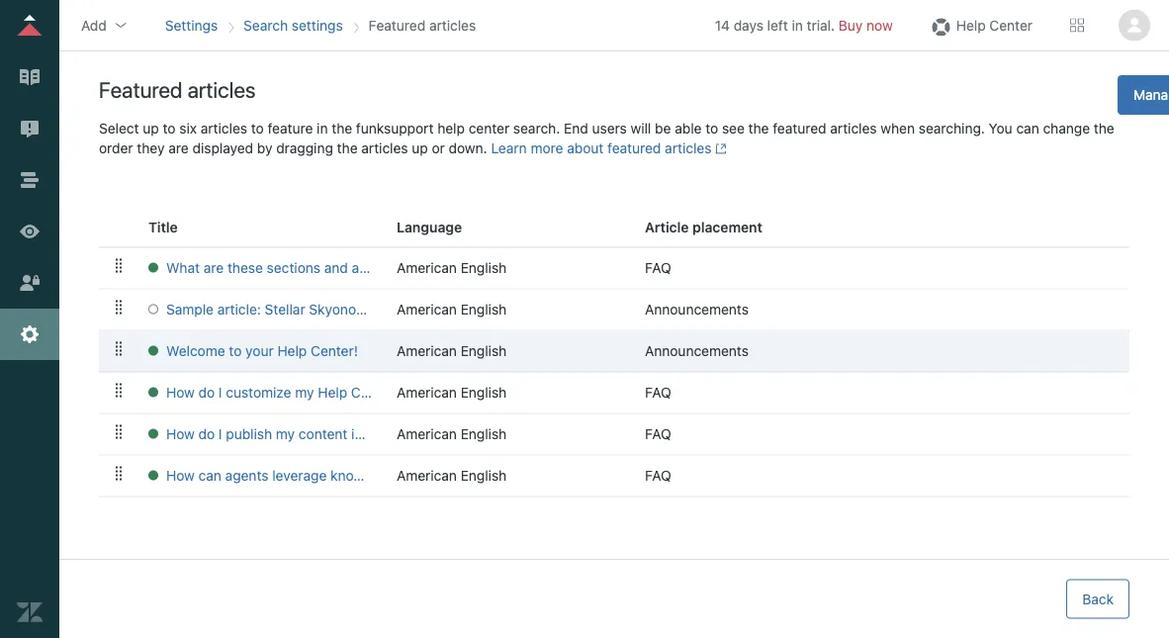 Task type: locate. For each thing, give the bounding box(es) containing it.
i left the "customize"
[[219, 384, 222, 400]]

0 vertical spatial help
[[956, 17, 986, 33]]

welcome to your help center!
[[166, 342, 358, 359]]

2 faq list item from the top
[[645, 382, 672, 402]]

help down the languages?
[[420, 467, 447, 483]]

do inside how do i publish my content in other languages? link
[[198, 425, 215, 442]]

0 vertical spatial featured
[[369, 17, 426, 33]]

faq
[[645, 259, 672, 275], [645, 384, 672, 400], [645, 425, 672, 442], [645, 467, 672, 483]]

0 vertical spatial announcements
[[645, 301, 749, 317]]

up
[[143, 120, 159, 137], [412, 140, 428, 156]]

how do i publish my content in other languages? link
[[148, 424, 476, 444]]

1 vertical spatial featured articles
[[99, 76, 256, 102]]

publish
[[226, 425, 272, 442]]

american down doing
[[397, 301, 457, 317]]

0 horizontal spatial help
[[277, 342, 307, 359]]

help right the your
[[277, 342, 307, 359]]

1 vertical spatial my
[[276, 425, 295, 442]]

do
[[198, 384, 215, 400], [198, 425, 215, 442]]

14 days left in trial. buy now
[[715, 17, 893, 33]]

are
[[168, 140, 189, 156], [204, 259, 224, 275]]

english
[[461, 259, 507, 275], [461, 301, 507, 317], [461, 342, 507, 359], [461, 384, 507, 400], [461, 425, 507, 442], [461, 467, 507, 483]]

sample article: stellar skyonomy refund policies
[[166, 301, 473, 317]]

english down the languages?
[[461, 467, 507, 483]]

1 horizontal spatial can
[[1016, 120, 1039, 137]]

2 american from the top
[[397, 301, 457, 317]]

0 vertical spatial can
[[1016, 120, 1039, 137]]

american up the languages?
[[397, 384, 457, 400]]

help
[[956, 17, 986, 33], [277, 342, 307, 359], [318, 384, 347, 400]]

title
[[148, 219, 178, 235]]

featured right settings
[[369, 17, 426, 33]]

to right knowledge
[[403, 467, 416, 483]]

american english up customers?
[[397, 425, 507, 442]]

3 faq list item from the top
[[645, 424, 672, 444]]

0 vertical spatial help
[[437, 120, 465, 137]]

1 vertical spatial up
[[412, 140, 428, 156]]

to up by
[[251, 120, 264, 137]]

how for how can agents leverage knowledge to help customers?
[[166, 467, 195, 483]]

3 english from the top
[[461, 342, 507, 359]]

feature
[[268, 120, 313, 137]]

in up dragging
[[317, 120, 328, 137]]

0 vertical spatial featured
[[773, 120, 827, 137]]

featured articles
[[369, 17, 476, 33], [99, 76, 256, 102]]

navigation
[[161, 10, 480, 40]]

help center button
[[923, 10, 1039, 40]]

3 faq from the top
[[645, 425, 672, 442]]

american for articles
[[397, 259, 457, 275]]

in
[[792, 17, 803, 33], [317, 120, 328, 137], [351, 425, 363, 442]]

0 horizontal spatial featured
[[607, 140, 661, 156]]

help
[[437, 120, 465, 137], [420, 467, 447, 483]]

american english for how can agents leverage knowledge to help customers?
[[397, 467, 507, 483]]

6 american english from the top
[[397, 467, 507, 483]]

add
[[81, 17, 107, 33]]

and
[[324, 259, 348, 275]]

user permissions image
[[17, 270, 43, 296]]

about
[[567, 140, 604, 156]]

help up or
[[437, 120, 465, 137]]

i
[[219, 384, 222, 400], [219, 425, 222, 442]]

users
[[592, 120, 627, 137]]

do down welcome
[[198, 384, 215, 400]]

article placement
[[645, 219, 763, 235]]

4 american from the top
[[397, 384, 457, 400]]

american down policies
[[397, 342, 457, 359]]

1 faq list item from the top
[[645, 258, 672, 277]]

4 faq from the top
[[645, 467, 672, 483]]

5 english from the top
[[461, 425, 507, 442]]

1 faq from the top
[[645, 259, 672, 275]]

2 english from the top
[[461, 301, 507, 317]]

help center
[[956, 17, 1033, 33]]

0 horizontal spatial up
[[143, 120, 159, 137]]

these
[[227, 259, 263, 275]]

0 vertical spatial my
[[295, 384, 314, 400]]

arrange content image
[[17, 167, 43, 193]]

are down six
[[168, 140, 189, 156]]

1 american from the top
[[397, 259, 457, 275]]

1 vertical spatial featured
[[99, 76, 182, 102]]

english up policies
[[461, 259, 507, 275]]

6 american from the top
[[397, 467, 457, 483]]

my up how do i publish my content in other languages? link
[[295, 384, 314, 400]]

featured down will
[[607, 140, 661, 156]]

announcements list item
[[645, 299, 749, 319], [645, 341, 749, 361]]

how
[[166, 384, 195, 400], [166, 425, 195, 442], [166, 467, 195, 483]]

2 american english from the top
[[397, 301, 507, 317]]

featured
[[773, 120, 827, 137], [607, 140, 661, 156]]

0 vertical spatial announcements list item
[[645, 299, 749, 319]]

1 vertical spatial are
[[204, 259, 224, 275]]

1 vertical spatial do
[[198, 425, 215, 442]]

american for to
[[397, 467, 457, 483]]

american english for how do i publish my content in other languages?
[[397, 425, 507, 442]]

1 horizontal spatial featured
[[773, 120, 827, 137]]

english up customers?
[[461, 425, 507, 442]]

1 how from the top
[[166, 384, 195, 400]]

1 vertical spatial announcements list item
[[645, 341, 749, 361]]

1 horizontal spatial featured articles
[[369, 17, 476, 33]]

faq for customers?
[[645, 467, 672, 483]]

are right what
[[204, 259, 224, 275]]

how do i customize my help center?
[[166, 384, 401, 400]]

can left agents
[[198, 467, 221, 483]]

search settings
[[243, 17, 343, 33]]

american english up policies
[[397, 259, 507, 275]]

how left agents
[[166, 467, 195, 483]]

the right change
[[1094, 120, 1115, 137]]

do inside how do i customize my help center? link
[[198, 384, 215, 400]]

announcements list item for welcome to your help center!
[[645, 341, 749, 361]]

to
[[163, 120, 176, 137], [251, 120, 264, 137], [706, 120, 718, 137], [229, 342, 242, 359], [403, 467, 416, 483]]

agents
[[225, 467, 269, 483]]

buy
[[839, 17, 863, 33]]

american english down the languages?
[[397, 467, 507, 483]]

4 english from the top
[[461, 384, 507, 400]]

2 announcements list item from the top
[[645, 341, 749, 361]]

2 horizontal spatial help
[[956, 17, 986, 33]]

american english down here?
[[397, 301, 507, 317]]

change
[[1043, 120, 1090, 137]]

search
[[243, 17, 288, 33]]

faq list item
[[645, 258, 672, 277], [645, 382, 672, 402], [645, 424, 672, 444], [645, 465, 672, 485]]

can
[[1016, 120, 1039, 137], [198, 467, 221, 483]]

4 american english from the top
[[397, 384, 507, 400]]

1 horizontal spatial help
[[318, 384, 347, 400]]

english for how can agents leverage knowledge to help customers?
[[461, 467, 507, 483]]

american english down policies
[[397, 342, 507, 359]]

featured
[[369, 17, 426, 33], [99, 76, 182, 102]]

american down the center?
[[397, 425, 457, 442]]

in inside select up to six articles to feature in the funksupport help center search. end users will be able to see the featured articles when searching. you can change the order they are displayed by dragging the articles up or down.
[[317, 120, 328, 137]]

american english for sample article: stellar skyonomy refund policies
[[397, 301, 507, 317]]

my for help
[[295, 384, 314, 400]]

now
[[867, 17, 893, 33]]

help left center on the top
[[956, 17, 986, 33]]

to left the see
[[706, 120, 718, 137]]

0 horizontal spatial in
[[317, 120, 328, 137]]

2 vertical spatial how
[[166, 467, 195, 483]]

1 announcements list item from the top
[[645, 299, 749, 319]]

1 horizontal spatial up
[[412, 140, 428, 156]]

2 vertical spatial help
[[318, 384, 347, 400]]

1 vertical spatial how
[[166, 425, 195, 442]]

i left publish
[[219, 425, 222, 442]]

english up the languages?
[[461, 384, 507, 400]]

more
[[531, 140, 563, 156]]

english down policies
[[461, 342, 507, 359]]

up up 'they'
[[143, 120, 159, 137]]

how can agents leverage knowledge to help customers? link
[[148, 465, 525, 485]]

0 vertical spatial featured articles
[[369, 17, 476, 33]]

5 american english from the top
[[397, 425, 507, 442]]

american english
[[397, 259, 507, 275], [397, 301, 507, 317], [397, 342, 507, 359], [397, 384, 507, 400], [397, 425, 507, 442], [397, 467, 507, 483]]

how down welcome
[[166, 384, 195, 400]]

do left publish
[[198, 425, 215, 442]]

the right the see
[[748, 120, 769, 137]]

english for what are these sections and articles doing here?
[[461, 259, 507, 275]]

the up dragging
[[332, 120, 352, 137]]

1 vertical spatial can
[[198, 467, 221, 483]]

3 american from the top
[[397, 342, 457, 359]]

0 vertical spatial i
[[219, 384, 222, 400]]

2 how from the top
[[166, 425, 195, 442]]

english down here?
[[461, 301, 507, 317]]

american
[[397, 259, 457, 275], [397, 301, 457, 317], [397, 342, 457, 359], [397, 384, 457, 400], [397, 425, 457, 442], [397, 467, 457, 483]]

my
[[295, 384, 314, 400], [276, 425, 295, 442]]

select
[[99, 120, 139, 137]]

or
[[432, 140, 445, 156]]

0 vertical spatial do
[[198, 384, 215, 400]]

how do i publish my content in other languages?
[[166, 425, 476, 442]]

articles
[[429, 17, 476, 33], [187, 76, 256, 102], [201, 120, 247, 137], [830, 120, 877, 137], [361, 140, 408, 156], [665, 140, 712, 156], [352, 259, 399, 275]]

can inside select up to six articles to feature in the funksupport help center search. end users will be able to see the featured articles when searching. you can change the order they are displayed by dragging the articles up or down.
[[1016, 120, 1039, 137]]

announcements
[[645, 301, 749, 317], [645, 342, 749, 359]]

do for publish
[[198, 425, 215, 442]]

american down language at the left
[[397, 259, 457, 275]]

4 faq list item from the top
[[645, 465, 672, 485]]

up left or
[[412, 140, 428, 156]]

1 vertical spatial featured
[[607, 140, 661, 156]]

1 vertical spatial i
[[219, 425, 222, 442]]

featured up select
[[99, 76, 182, 102]]

search.
[[513, 120, 560, 137]]

1 do from the top
[[198, 384, 215, 400]]

0 vertical spatial in
[[792, 17, 803, 33]]

stellar
[[265, 301, 305, 317]]

in left other
[[351, 425, 363, 442]]

what
[[166, 259, 200, 275]]

1 american english from the top
[[397, 259, 507, 275]]

american english up the languages?
[[397, 384, 507, 400]]

2 do from the top
[[198, 425, 215, 442]]

3 how from the top
[[166, 467, 195, 483]]

american down the languages?
[[397, 467, 457, 483]]

1 vertical spatial in
[[317, 120, 328, 137]]

welcome
[[166, 342, 225, 359]]

2 announcements from the top
[[645, 342, 749, 359]]

0 horizontal spatial are
[[168, 140, 189, 156]]

0 vertical spatial are
[[168, 140, 189, 156]]

1 vertical spatial announcements
[[645, 342, 749, 359]]

learn more about featured articles link
[[491, 140, 727, 156]]

how left publish
[[166, 425, 195, 442]]

1 announcements from the top
[[645, 301, 749, 317]]

sections
[[267, 259, 321, 275]]

faq list item for other
[[645, 424, 672, 444]]

the
[[332, 120, 352, 137], [748, 120, 769, 137], [1094, 120, 1115, 137], [337, 140, 358, 156]]

will
[[631, 120, 651, 137]]

1 horizontal spatial featured
[[369, 17, 426, 33]]

help down center!
[[318, 384, 347, 400]]

0 vertical spatial how
[[166, 384, 195, 400]]

sample article: stellar skyonomy refund policies link
[[148, 299, 473, 319]]

3 american english from the top
[[397, 342, 507, 359]]

2 vertical spatial in
[[351, 425, 363, 442]]

0 horizontal spatial featured articles
[[99, 76, 256, 102]]

help inside select up to six articles to feature in the funksupport help center search. end users will be able to see the featured articles when searching. you can change the order they are displayed by dragging the articles up or down.
[[437, 120, 465, 137]]

1 i from the top
[[219, 384, 222, 400]]

navigation containing settings
[[161, 10, 480, 40]]

can right you
[[1016, 120, 1039, 137]]

i for customize
[[219, 384, 222, 400]]

2 i from the top
[[219, 425, 222, 442]]

my right publish
[[276, 425, 295, 442]]

6 english from the top
[[461, 467, 507, 483]]

articles inside navigation
[[429, 17, 476, 33]]

article
[[645, 219, 689, 235]]

my for content
[[276, 425, 295, 442]]

1 english from the top
[[461, 259, 507, 275]]

5 american from the top
[[397, 425, 457, 442]]

featured right the see
[[773, 120, 827, 137]]

to left the your
[[229, 342, 242, 359]]

0 horizontal spatial featured
[[99, 76, 182, 102]]

0 horizontal spatial can
[[198, 467, 221, 483]]

do for customize
[[198, 384, 215, 400]]

in right the left
[[792, 17, 803, 33]]



Task type: describe. For each thing, give the bounding box(es) containing it.
policies
[[424, 301, 473, 317]]

14
[[715, 17, 730, 33]]

faq for other
[[645, 425, 672, 442]]

english for how do i publish my content in other languages?
[[461, 425, 507, 442]]

1 vertical spatial help
[[420, 467, 447, 483]]

announcements list item for sample article: stellar skyonomy refund policies
[[645, 299, 749, 319]]

end
[[564, 120, 588, 137]]

left
[[767, 17, 788, 33]]

announcements for welcome to your help center!
[[645, 342, 749, 359]]

funksupport
[[356, 120, 434, 137]]

center!
[[311, 342, 358, 359]]

customers?
[[451, 467, 525, 483]]

center
[[469, 120, 510, 137]]

manage articles image
[[17, 64, 43, 90]]

they
[[137, 140, 165, 156]]

faq for here?
[[645, 259, 672, 275]]

sample
[[166, 301, 214, 317]]

days
[[734, 17, 764, 33]]

how for how do i publish my content in other languages?
[[166, 425, 195, 442]]

displayed
[[192, 140, 253, 156]]

see
[[722, 120, 745, 137]]

other
[[366, 425, 400, 442]]

able
[[675, 120, 702, 137]]

2 faq from the top
[[645, 384, 672, 400]]

searching.
[[919, 120, 985, 137]]

search settings link
[[243, 17, 343, 33]]

languages?
[[404, 425, 476, 442]]

when
[[881, 120, 915, 137]]

settings image
[[17, 321, 43, 347]]

the right dragging
[[337, 140, 358, 156]]

customize design image
[[17, 219, 43, 244]]

english for how do i customize my help center?
[[461, 384, 507, 400]]

american for help
[[397, 384, 457, 400]]

i for publish
[[219, 425, 222, 442]]

add button
[[75, 10, 134, 40]]

down.
[[449, 140, 487, 156]]

learn
[[491, 140, 527, 156]]

1 vertical spatial help
[[277, 342, 307, 359]]

announcements for sample article: stellar skyonomy refund policies
[[645, 301, 749, 317]]

moderate content image
[[17, 116, 43, 141]]

doing
[[402, 259, 438, 275]]

zendesk products image
[[1070, 18, 1084, 32]]

trial.
[[807, 17, 835, 33]]

2 horizontal spatial in
[[792, 17, 803, 33]]

order
[[99, 140, 133, 156]]

english for welcome to your help center!
[[461, 342, 507, 359]]

how can agents leverage knowledge to help customers?
[[166, 467, 525, 483]]

settings link
[[165, 17, 218, 33]]

how for how do i customize my help center?
[[166, 384, 195, 400]]

center?
[[351, 384, 401, 400]]

(opens in a new tab) image
[[712, 143, 727, 155]]

to left six
[[163, 120, 176, 137]]

american english for how do i customize my help center?
[[397, 384, 507, 400]]

be
[[655, 120, 671, 137]]

help inside button
[[956, 17, 986, 33]]

article:
[[217, 301, 261, 317]]

refund
[[379, 301, 421, 317]]

you
[[989, 120, 1013, 137]]

settings
[[292, 17, 343, 33]]

here?
[[442, 259, 477, 275]]

customize
[[226, 384, 291, 400]]

learn more about featured articles
[[491, 140, 712, 156]]

select up to six articles to feature in the funksupport help center search. end users will be able to see the featured articles when searching. you can change the order they are displayed by dragging the articles up or down.
[[99, 120, 1115, 156]]

six
[[179, 120, 197, 137]]

1 horizontal spatial are
[[204, 259, 224, 275]]

back
[[1082, 591, 1114, 607]]

by
[[257, 140, 272, 156]]

american for policies
[[397, 301, 457, 317]]

dragging
[[276, 140, 333, 156]]

placement
[[692, 219, 763, 235]]

back button
[[1067, 579, 1130, 619]]

zendesk image
[[17, 599, 43, 625]]

1 horizontal spatial in
[[351, 425, 363, 442]]

your
[[245, 342, 274, 359]]

leverage
[[272, 467, 327, 483]]

what are these sections and articles doing here? link
[[148, 258, 477, 277]]

center
[[990, 17, 1033, 33]]

settings
[[165, 17, 218, 33]]

content
[[299, 425, 348, 442]]

knowledge
[[330, 467, 400, 483]]

welcome to your help center! link
[[148, 341, 373, 361]]

featured inside select up to six articles to feature in the funksupport help center search. end users will be able to see the featured articles when searching. you can change the order they are displayed by dragging the articles up or down.
[[773, 120, 827, 137]]

faq list item for here?
[[645, 258, 672, 277]]

american for content
[[397, 425, 457, 442]]

what are these sections and articles doing here?
[[166, 259, 477, 275]]

0 vertical spatial up
[[143, 120, 159, 137]]

how do i customize my help center? link
[[148, 382, 401, 402]]

are inside select up to six articles to feature in the funksupport help center search. end users will be able to see the featured articles when searching. you can change the order they are displayed by dragging the articles up or down.
[[168, 140, 189, 156]]

faq list item for customers?
[[645, 465, 672, 485]]

language
[[397, 219, 462, 235]]

english for sample article: stellar skyonomy refund policies
[[461, 301, 507, 317]]

american english for welcome to your help center!
[[397, 342, 507, 359]]

skyonomy
[[309, 301, 375, 317]]

american english for what are these sections and articles doing here?
[[397, 259, 507, 275]]



Task type: vqa. For each thing, say whether or not it's contained in the screenshot.
How do I customize my Help Center?
yes



